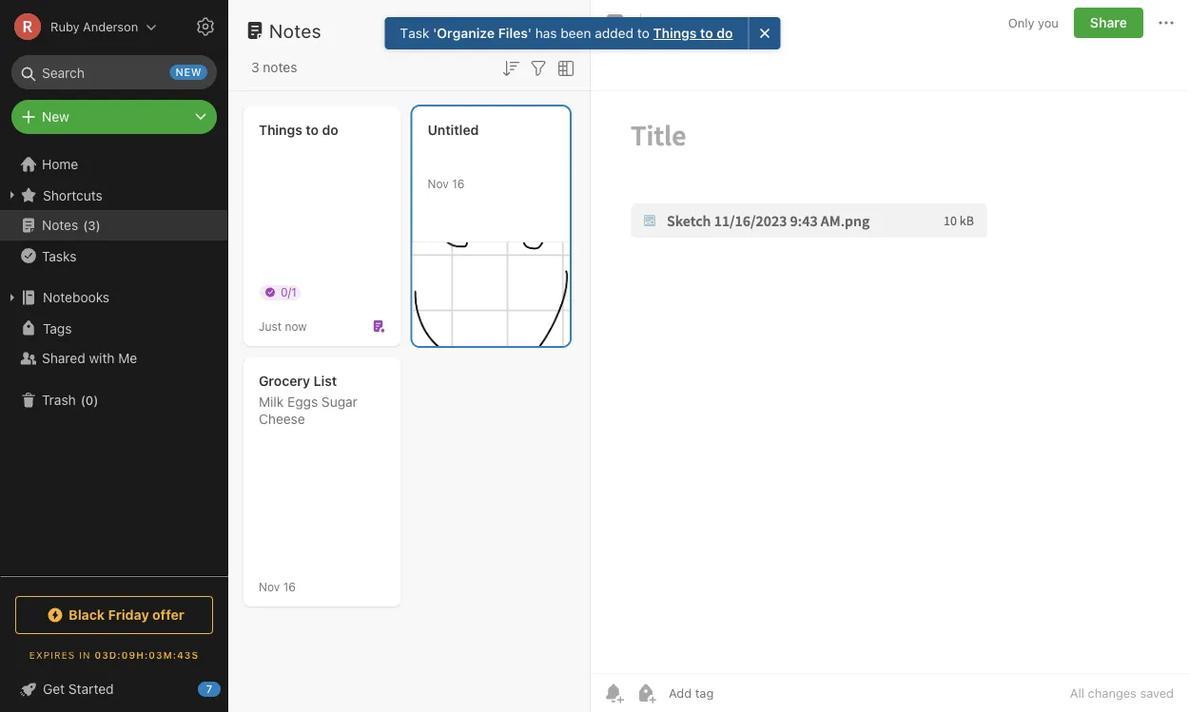 Task type: describe. For each thing, give the bounding box(es) containing it.
only
[[1008, 15, 1035, 30]]

cheese
[[259, 411, 305, 427]]

files
[[498, 25, 528, 41]]

3 inside notes ( 3 )
[[88, 218, 96, 232]]

grocery
[[259, 373, 310, 389]]

Help and Learning task checklist field
[[0, 674, 228, 705]]

shortcuts
[[43, 187, 103, 203]]

notebooks link
[[0, 283, 227, 313]]

tree containing home
[[0, 149, 228, 576]]

started
[[68, 682, 114, 697]]

note list element
[[228, 0, 591, 712]]

( for notes
[[83, 218, 88, 232]]

shortcuts button
[[0, 180, 227, 210]]

0
[[85, 393, 93, 407]]

Add filters field
[[527, 55, 550, 80]]

shared
[[42, 351, 85, 366]]

share
[[1090, 15, 1127, 30]]

get
[[43, 682, 65, 697]]

to inside note list element
[[306, 122, 319, 138]]

new search field
[[25, 55, 207, 89]]

notes for notes ( 3 )
[[42, 217, 78, 233]]

home link
[[0, 149, 228, 180]]

task
[[400, 25, 429, 41]]

tags
[[43, 320, 72, 336]]

notebook
[[701, 15, 758, 30]]

1 ' from the left
[[433, 25, 437, 41]]

been
[[561, 25, 591, 41]]

Search text field
[[25, 55, 204, 89]]

notebooks
[[43, 290, 109, 305]]

offer
[[152, 607, 184, 623]]

expand note image
[[604, 11, 627, 34]]

1 horizontal spatial nov 16
[[428, 177, 465, 190]]

add tag image
[[634, 682, 657, 705]]

expires in 03d:09h:03m:42s
[[29, 650, 199, 661]]

1 vertical spatial 16
[[283, 580, 296, 594]]

just now
[[259, 320, 307, 333]]

task ' organize files ' has been added to things to do
[[400, 25, 733, 41]]

) for trash
[[93, 393, 98, 407]]

notes for notes
[[269, 19, 322, 41]]

do inside note list element
[[322, 122, 338, 138]]

) for notes
[[96, 218, 101, 232]]

tags button
[[0, 313, 227, 343]]

1 horizontal spatial 16
[[452, 177, 465, 190]]

new button
[[11, 100, 217, 134]]

you
[[1038, 15, 1059, 30]]

add a reminder image
[[602, 682, 625, 705]]

expires
[[29, 650, 75, 661]]

added
[[595, 25, 634, 41]]

Add tag field
[[667, 685, 810, 702]]

trash
[[42, 392, 76, 408]]

0 vertical spatial things
[[653, 25, 697, 41]]

saved
[[1140, 686, 1174, 701]]

black friday offer
[[69, 607, 184, 623]]

untitled
[[428, 122, 479, 138]]

sugar
[[321, 394, 358, 410]]

03d:09h:03m:42s
[[95, 650, 199, 661]]

3 notes
[[251, 59, 297, 75]]

home
[[42, 156, 78, 172]]

expand notebooks image
[[5, 290, 20, 305]]

0 vertical spatial do
[[717, 25, 733, 41]]

things to do link
[[653, 25, 733, 42]]

new
[[42, 109, 69, 125]]

2 ' from the left
[[528, 25, 532, 41]]

thumbnail image
[[412, 243, 570, 346]]

organize
[[437, 25, 495, 41]]

0 horizontal spatial nov
[[259, 580, 280, 594]]

More actions field
[[1155, 8, 1178, 38]]

eggs
[[287, 394, 318, 410]]



Task type: vqa. For each thing, say whether or not it's contained in the screenshot.
Highlight field
no



Task type: locate. For each thing, give the bounding box(es) containing it.
nov
[[428, 177, 449, 190], [259, 580, 280, 594]]

7
[[206, 683, 212, 696]]

View options field
[[550, 55, 577, 80]]

do
[[717, 25, 733, 41], [322, 122, 338, 138]]

) inside trash ( 0 )
[[93, 393, 98, 407]]

0 horizontal spatial do
[[322, 122, 338, 138]]

has
[[535, 25, 557, 41]]

( right trash
[[81, 393, 85, 407]]

things down notes
[[259, 122, 302, 138]]

0 horizontal spatial things
[[259, 122, 302, 138]]

me
[[118, 351, 137, 366]]

0 horizontal spatial to
[[306, 122, 319, 138]]

friday
[[108, 607, 149, 623]]

1 horizontal spatial to
[[637, 25, 650, 41]]

only you
[[1008, 15, 1059, 30]]

0 horizontal spatial notes
[[42, 217, 78, 233]]

1 horizontal spatial things
[[653, 25, 697, 41]]

changes
[[1088, 686, 1137, 701]]

' left has
[[528, 25, 532, 41]]

0 vertical spatial nov
[[428, 177, 449, 190]]

things left notebook
[[653, 25, 697, 41]]

notes inside tree
[[42, 217, 78, 233]]

0 horizontal spatial nov 16
[[259, 580, 296, 594]]

3 left notes
[[251, 59, 259, 75]]

Account field
[[0, 8, 157, 46]]

first
[[673, 15, 698, 30]]

notes up tasks
[[42, 217, 78, 233]]

note window element
[[591, 0, 1189, 712]]

ruby
[[50, 20, 79, 34]]

3 down shortcuts
[[88, 218, 96, 232]]

shared with me
[[42, 351, 137, 366]]

0 vertical spatial nov 16
[[428, 177, 465, 190]]

( inside notes ( 3 )
[[83, 218, 88, 232]]

first notebook
[[673, 15, 758, 30]]

all
[[1070, 686, 1084, 701]]

new
[[176, 66, 202, 78]]

1 vertical spatial notes
[[42, 217, 78, 233]]

notes inside note list element
[[269, 19, 322, 41]]

1 vertical spatial 3
[[88, 218, 96, 232]]

1 horizontal spatial '
[[528, 25, 532, 41]]

things inside note list element
[[259, 122, 302, 138]]

0 horizontal spatial 16
[[283, 580, 296, 594]]

to
[[637, 25, 650, 41], [700, 25, 713, 41], [306, 122, 319, 138]]

1 horizontal spatial do
[[717, 25, 733, 41]]

0 vertical spatial notes
[[269, 19, 322, 41]]

1 vertical spatial do
[[322, 122, 338, 138]]

) inside notes ( 3 )
[[96, 218, 101, 232]]

black
[[69, 607, 105, 623]]

shared with me link
[[0, 343, 227, 374]]

in
[[79, 650, 91, 661]]

( inside trash ( 0 )
[[81, 393, 85, 407]]

)
[[96, 218, 101, 232], [93, 393, 98, 407]]

all changes saved
[[1070, 686, 1174, 701]]

list
[[314, 373, 337, 389]]

) down shortcuts button
[[96, 218, 101, 232]]

1 horizontal spatial nov
[[428, 177, 449, 190]]

(
[[83, 218, 88, 232], [81, 393, 85, 407]]

click to collapse image
[[221, 677, 235, 700]]

notes
[[263, 59, 297, 75]]

just
[[259, 320, 282, 333]]

settings image
[[194, 15, 217, 38]]

more actions image
[[1155, 11, 1178, 34]]

0/1
[[281, 285, 297, 299]]

nov 16
[[428, 177, 465, 190], [259, 580, 296, 594]]

1 vertical spatial )
[[93, 393, 98, 407]]

tasks button
[[0, 241, 227, 271]]

first notebook button
[[649, 10, 764, 36]]

0 horizontal spatial 3
[[88, 218, 96, 232]]

grocery list milk eggs sugar cheese
[[259, 373, 358, 427]]

get started
[[43, 682, 114, 697]]

16
[[452, 177, 465, 190], [283, 580, 296, 594]]

0 horizontal spatial '
[[433, 25, 437, 41]]

add filters image
[[527, 57, 550, 80]]

'
[[433, 25, 437, 41], [528, 25, 532, 41]]

now
[[285, 320, 307, 333]]

0 vertical spatial (
[[83, 218, 88, 232]]

0 vertical spatial 3
[[251, 59, 259, 75]]

0 vertical spatial 16
[[452, 177, 465, 190]]

Note Editor text field
[[591, 91, 1189, 673]]

notes up notes
[[269, 19, 322, 41]]

anderson
[[83, 20, 138, 34]]

1 vertical spatial nov
[[259, 580, 280, 594]]

1 horizontal spatial notes
[[269, 19, 322, 41]]

things
[[653, 25, 697, 41], [259, 122, 302, 138]]

black friday offer button
[[15, 596, 213, 634]]

( for trash
[[81, 393, 85, 407]]

notes ( 3 )
[[42, 217, 101, 233]]

1 horizontal spatial 3
[[251, 59, 259, 75]]

1 vertical spatial nov 16
[[259, 580, 296, 594]]

tree
[[0, 149, 228, 576]]

2 horizontal spatial to
[[700, 25, 713, 41]]

trash ( 0 )
[[42, 392, 98, 408]]

1 vertical spatial (
[[81, 393, 85, 407]]

3
[[251, 59, 259, 75], [88, 218, 96, 232]]

tasks
[[42, 248, 76, 264]]

Sort options field
[[499, 55, 522, 80]]

( down shortcuts
[[83, 218, 88, 232]]

things to do
[[259, 122, 338, 138]]

with
[[89, 351, 115, 366]]

3 inside note list element
[[251, 59, 259, 75]]

ruby anderson
[[50, 20, 138, 34]]

share button
[[1074, 8, 1143, 38]]

) right trash
[[93, 393, 98, 407]]

1 vertical spatial things
[[259, 122, 302, 138]]

notes
[[269, 19, 322, 41], [42, 217, 78, 233]]

milk
[[259, 394, 284, 410]]

' right the task
[[433, 25, 437, 41]]

0 vertical spatial )
[[96, 218, 101, 232]]



